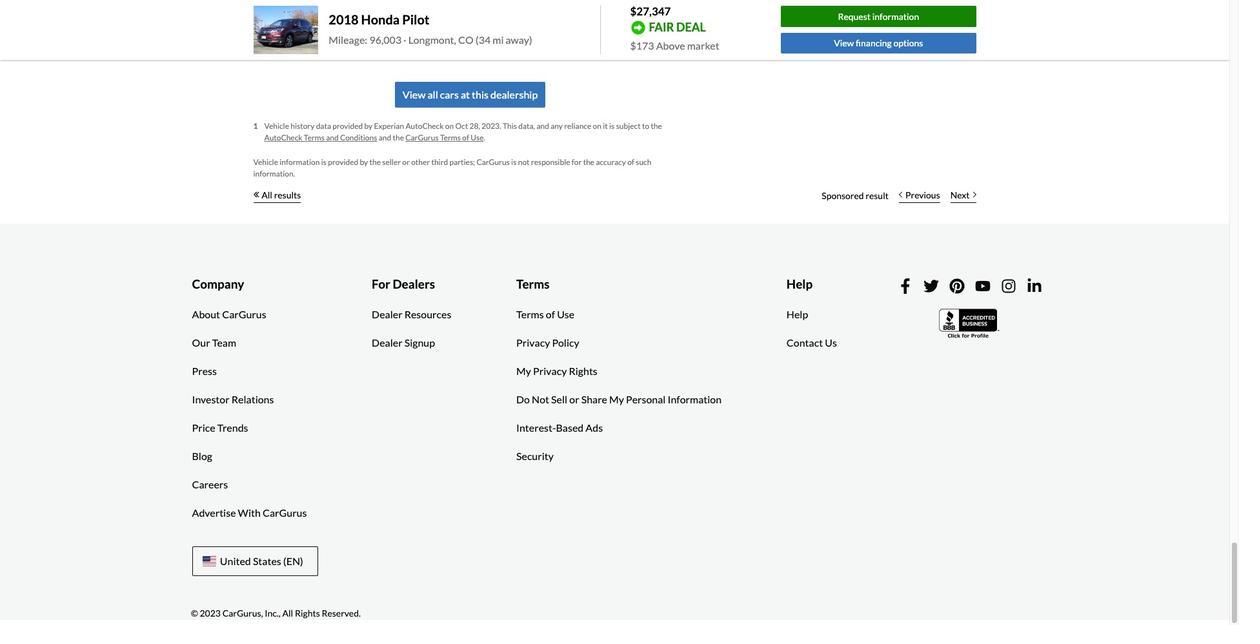 Task type: vqa. For each thing, say whether or not it's contained in the screenshot.
Mileage:
yes



Task type: locate. For each thing, give the bounding box(es) containing it.
1 horizontal spatial view
[[834, 38, 854, 49]]

view left the all
[[403, 89, 426, 101]]

use down 28,
[[471, 133, 484, 143]]

1 vertical spatial by
[[360, 158, 368, 167]]

1 vehicle history data provided by experian autocheck on oct 28, 2023. this data, and any reliance on it is subject to the autocheck terms and conditions and the cargurus terms of use .
[[253, 122, 662, 143]]

careers link
[[182, 471, 238, 499]]

price trends
[[192, 422, 248, 434]]

privacy down privacy policy link
[[533, 365, 567, 378]]

$26,898
[[255, 29, 302, 45]]

our
[[192, 337, 210, 349]]

1 on from the left
[[445, 122, 454, 131]]

request information
[[838, 11, 919, 22]]

2023
[[200, 608, 221, 619]]

2 vertical spatial of
[[546, 308, 555, 321]]

0 horizontal spatial is
[[321, 158, 327, 167]]

is down autocheck terms and conditions link at top
[[321, 158, 327, 167]]

united
[[220, 556, 251, 568]]

1 dealer from the top
[[372, 308, 402, 321]]

1 vertical spatial provided
[[328, 158, 358, 167]]

dealer left signup
[[372, 337, 402, 349]]

financing
[[856, 38, 892, 49]]

view all cars at this dealership link
[[395, 82, 545, 108]]

options
[[893, 38, 923, 49]]

1 horizontal spatial on
[[593, 122, 601, 131]]

and down experian
[[379, 133, 391, 143]]

us image
[[202, 557, 216, 567]]

dealer down for at the left top of page
[[372, 308, 402, 321]]

vehicle inside 1 vehicle history data provided by experian autocheck on oct 28, 2023. this data, and any reliance on it is subject to the autocheck terms and conditions and the cargurus terms of use .
[[264, 122, 289, 131]]

rights left reserved.
[[295, 608, 320, 619]]

trends
[[217, 422, 248, 434]]

of up privacy policy on the bottom of the page
[[546, 308, 555, 321]]

view down request
[[834, 38, 854, 49]]

autocheck up cargurus terms of use link
[[406, 122, 444, 131]]

on left oct
[[445, 122, 454, 131]]

blog
[[192, 450, 212, 463]]

chevron double left image
[[253, 192, 259, 198]]

$27,347
[[630, 5, 671, 18]]

our team
[[192, 337, 236, 349]]

0 horizontal spatial on
[[445, 122, 454, 131]]

advertise
[[192, 507, 236, 519]]

for dealers
[[372, 277, 435, 292]]

my up the do
[[516, 365, 531, 378]]

1 vertical spatial of
[[627, 158, 634, 167]]

by down conditions
[[360, 158, 368, 167]]

provided up conditions
[[333, 122, 363, 131]]

1 vertical spatial help
[[787, 308, 808, 321]]

0 vertical spatial information
[[872, 11, 919, 22]]

0 vertical spatial help
[[787, 277, 813, 292]]

0 vertical spatial privacy
[[516, 337, 550, 349]]

the
[[651, 122, 662, 131], [393, 133, 404, 143], [369, 158, 381, 167], [583, 158, 594, 167]]

$39,525
[[475, 20, 523, 35]]

1 vertical spatial vehicle
[[253, 158, 278, 167]]

1 horizontal spatial all
[[282, 608, 293, 619]]

information up options
[[872, 11, 919, 22]]

0 vertical spatial view
[[834, 38, 854, 49]]

0 horizontal spatial my
[[516, 365, 531, 378]]

2 on from the left
[[593, 122, 601, 131]]

information inside vehicle information is provided by the seller or other third parties; cargurus is not responsible for the accuracy of such information.
[[280, 158, 320, 167]]

use up the policy
[[557, 308, 574, 321]]

1 horizontal spatial use
[[557, 308, 574, 321]]

investor relations
[[192, 394, 274, 406]]

of down oct
[[462, 133, 469, 143]]

mi down $26,898
[[289, 48, 300, 60]]

0 vertical spatial of
[[462, 133, 469, 143]]

my right share
[[609, 394, 624, 406]]

us
[[825, 337, 837, 349]]

2 horizontal spatial and
[[537, 122, 549, 131]]

mi right 11
[[489, 38, 500, 51]]

dealers
[[393, 277, 435, 292]]

not
[[532, 394, 549, 406]]

is left "not"
[[511, 158, 517, 167]]

dealer for dealer resources
[[372, 308, 402, 321]]

view financing options button
[[781, 33, 976, 54]]

dealer resources
[[372, 308, 451, 321]]

privacy down terms of use link
[[516, 337, 550, 349]]

all results link
[[253, 182, 301, 210]]

view for view all cars at this dealership
[[403, 89, 426, 101]]

autocheck down history
[[264, 133, 302, 143]]

vehicle up information.
[[253, 158, 278, 167]]

view inside view all cars at this dealership link
[[403, 89, 426, 101]]

0 vertical spatial vehicle
[[264, 122, 289, 131]]

1 vertical spatial or
[[569, 394, 579, 406]]

cargurus up other
[[405, 133, 439, 143]]

provided
[[333, 122, 363, 131], [328, 158, 358, 167]]

and
[[537, 122, 549, 131], [326, 133, 339, 143], [379, 133, 391, 143]]

$173
[[630, 39, 654, 51]]

view
[[834, 38, 854, 49], [403, 89, 426, 101]]

$173 above market
[[630, 39, 719, 51]]

0 vertical spatial or
[[402, 158, 410, 167]]

inc.,
[[265, 608, 281, 619]]

all
[[262, 190, 272, 201], [282, 608, 293, 619]]

terms down data
[[304, 133, 325, 143]]

cargurus up team
[[222, 308, 266, 321]]

1 vertical spatial information
[[280, 158, 320, 167]]

0 horizontal spatial of
[[462, 133, 469, 143]]

vehicle right 1
[[264, 122, 289, 131]]

previous link
[[894, 182, 945, 210]]

provided down conditions
[[328, 158, 358, 167]]

cargurus down .
[[477, 158, 510, 167]]

96,003
[[369, 34, 402, 46]]

0 horizontal spatial autocheck
[[264, 133, 302, 143]]

chevron right image
[[973, 192, 976, 198]]

terms down oct
[[440, 133, 461, 143]]

2 dealer from the top
[[372, 337, 402, 349]]

all right chevron double left icon
[[262, 190, 272, 201]]

0 horizontal spatial information
[[280, 158, 320, 167]]

terms up privacy policy on the bottom of the page
[[516, 308, 544, 321]]

my privacy rights
[[516, 365, 597, 378]]

information up information.
[[280, 158, 320, 167]]

by up conditions
[[364, 122, 373, 131]]

1 vertical spatial use
[[557, 308, 574, 321]]

2018 honda pilot image
[[253, 6, 318, 54]]

provided inside vehicle information is provided by the seller or other third parties; cargurus is not responsible for the accuracy of such information.
[[328, 158, 358, 167]]

co
[[458, 34, 474, 46]]

careers
[[192, 479, 228, 491]]

1 vertical spatial dealer
[[372, 337, 402, 349]]

personal
[[626, 394, 666, 406]]

investor
[[192, 394, 230, 406]]

0 vertical spatial dealer
[[372, 308, 402, 321]]

cargurus inside vehicle information is provided by the seller or other third parties; cargurus is not responsible for the accuracy of such information.
[[477, 158, 510, 167]]

0 vertical spatial provided
[[333, 122, 363, 131]]

dealer for dealer signup
[[372, 337, 402, 349]]

help up 'help' link
[[787, 277, 813, 292]]

press link
[[182, 358, 227, 386]]

0 horizontal spatial view
[[403, 89, 426, 101]]

view inside view financing options button
[[834, 38, 854, 49]]

away)
[[506, 34, 532, 46]]

privacy policy
[[516, 337, 579, 349]]

longmont,
[[408, 34, 456, 46]]

investor relations link
[[182, 386, 284, 414]]

united states (en)
[[220, 556, 303, 568]]

market
[[687, 39, 719, 51]]

autocheck terms and conditions link
[[264, 133, 377, 143]]

2 help from the top
[[787, 308, 808, 321]]

0 vertical spatial use
[[471, 133, 484, 143]]

mi
[[493, 34, 504, 46], [489, 38, 500, 51], [289, 48, 300, 60]]

0 vertical spatial all
[[262, 190, 272, 201]]

advertise with cargurus
[[192, 507, 307, 519]]

states
[[253, 556, 281, 568]]

0 horizontal spatial rights
[[295, 608, 320, 619]]

2 horizontal spatial of
[[627, 158, 634, 167]]

1 horizontal spatial my
[[609, 394, 624, 406]]

parties;
[[449, 158, 475, 167]]

help up 'contact' on the bottom
[[787, 308, 808, 321]]

0 horizontal spatial use
[[471, 133, 484, 143]]

2 horizontal spatial is
[[609, 122, 615, 131]]

1 horizontal spatial rights
[[569, 365, 597, 378]]

1 horizontal spatial autocheck
[[406, 122, 444, 131]]

0 horizontal spatial all
[[262, 190, 272, 201]]

touring awd
[[255, 13, 316, 25]]

1 horizontal spatial of
[[546, 308, 555, 321]]

the right to
[[651, 122, 662, 131]]

or right 'seller'
[[402, 158, 410, 167]]

reserved.
[[322, 608, 361, 619]]

use inside 1 vehicle history data provided by experian autocheck on oct 28, 2023. this data, and any reliance on it is subject to the autocheck terms and conditions and the cargurus terms of use .
[[471, 133, 484, 143]]

0 vertical spatial rights
[[569, 365, 597, 378]]

cargurus right with
[[263, 507, 307, 519]]

terms
[[304, 133, 325, 143], [440, 133, 461, 143], [516, 277, 550, 292], [516, 308, 544, 321]]

it
[[603, 122, 608, 131]]

security link
[[507, 443, 563, 471]]

or
[[402, 158, 410, 167], [569, 394, 579, 406]]

above
[[656, 39, 685, 51]]

all right inc.,
[[282, 608, 293, 619]]

fair deal
[[328, 31, 378, 43]]

mi right the '(34'
[[493, 34, 504, 46]]

information inside button
[[872, 11, 919, 22]]

about
[[192, 308, 220, 321]]

1
[[253, 122, 258, 131]]

third
[[431, 158, 448, 167]]

on left it
[[593, 122, 601, 131]]

0 horizontal spatial or
[[402, 158, 410, 167]]

data
[[316, 122, 331, 131]]

privacy policy link
[[507, 329, 589, 358]]

0 vertical spatial by
[[364, 122, 373, 131]]

terms of use
[[516, 308, 574, 321]]

rights up share
[[569, 365, 597, 378]]

and left the any on the left of the page
[[537, 122, 549, 131]]

1 vertical spatial autocheck
[[264, 133, 302, 143]]

honda
[[361, 12, 400, 27]]

with
[[238, 507, 261, 519]]

1 vertical spatial view
[[403, 89, 426, 101]]

deal
[[352, 31, 378, 43]]

1 horizontal spatial information
[[872, 11, 919, 22]]

or right sell
[[569, 394, 579, 406]]

responsible
[[531, 158, 570, 167]]

by inside vehicle information is provided by the seller or other third parties; cargurus is not responsible for the accuracy of such information.
[[360, 158, 368, 167]]

cargurus inside 1 vehicle history data provided by experian autocheck on oct 28, 2023. this data, and any reliance on it is subject to the autocheck terms and conditions and the cargurus terms of use .
[[405, 133, 439, 143]]

of left such
[[627, 158, 634, 167]]

and down data
[[326, 133, 339, 143]]

interest-
[[516, 422, 556, 434]]

vehicle inside vehicle information is provided by the seller or other third parties; cargurus is not responsible for the accuracy of such information.
[[253, 158, 278, 167]]

advertise with cargurus link
[[182, 499, 316, 528]]

is right it
[[609, 122, 615, 131]]

reliance
[[564, 122, 591, 131]]



Task type: describe. For each thing, give the bounding box(es) containing it.
relations
[[232, 394, 274, 406]]

contact us
[[787, 337, 837, 349]]

cargurus,
[[222, 608, 263, 619]]

press
[[192, 365, 217, 378]]

is inside 1 vehicle history data provided by experian autocheck on oct 28, 2023. this data, and any reliance on it is subject to the autocheck terms and conditions and the cargurus terms of use .
[[609, 122, 615, 131]]

28,
[[469, 122, 480, 131]]

oct
[[455, 122, 468, 131]]

resources
[[404, 308, 451, 321]]

to
[[642, 122, 649, 131]]

sell
[[551, 394, 567, 406]]

of inside vehicle information is provided by the seller or other third parties; cargurus is not responsible for the accuracy of such information.
[[627, 158, 634, 167]]

this
[[472, 89, 489, 101]]

my privacy rights link
[[507, 358, 607, 386]]

2018 honda pilot mileage: 96,003 · longmont, co (34 mi away)
[[329, 12, 532, 46]]

do not sell or share my personal information
[[516, 394, 722, 406]]

at
[[461, 89, 470, 101]]

0 horizontal spatial and
[[326, 133, 339, 143]]

1 horizontal spatial or
[[569, 394, 579, 406]]

terms up terms of use
[[516, 277, 550, 292]]

contact us link
[[777, 329, 847, 358]]

.
[[484, 133, 485, 143]]

help link
[[777, 301, 818, 329]]

all
[[428, 89, 438, 101]]

blog link
[[182, 443, 222, 471]]

sponsored
[[822, 190, 864, 201]]

information.
[[253, 169, 295, 179]]

rights inside my privacy rights link
[[569, 365, 597, 378]]

awd
[[291, 13, 316, 25]]

our team link
[[182, 329, 246, 358]]

view all cars at this dealership
[[403, 89, 538, 101]]

the left 'seller'
[[369, 158, 381, 167]]

policy
[[552, 337, 579, 349]]

1 vertical spatial my
[[609, 394, 624, 406]]

such
[[636, 158, 651, 167]]

provided inside 1 vehicle history data provided by experian autocheck on oct 28, 2023. this data, and any reliance on it is subject to the autocheck terms and conditions and the cargurus terms of use .
[[333, 122, 363, 131]]

experian
[[374, 122, 404, 131]]

signup
[[404, 337, 435, 349]]

vehicle information is provided by the seller or other third parties; cargurus is not responsible for the accuracy of such information.
[[253, 158, 651, 179]]

©
[[191, 608, 198, 619]]

fair
[[649, 20, 674, 34]]

(en)
[[283, 556, 303, 568]]

fair deal image
[[310, 31, 323, 43]]

mi inside $39,525 11 mi
[[489, 38, 500, 51]]

view financing options
[[834, 38, 923, 49]]

1 vertical spatial privacy
[[533, 365, 567, 378]]

any
[[551, 122, 563, 131]]

all results
[[262, 190, 301, 201]]

mi inside "2018 honda pilot mileage: 96,003 · longmont, co (34 mi away)"
[[493, 34, 504, 46]]

other
[[411, 158, 430, 167]]

11
[[475, 38, 487, 51]]

dealer resources link
[[362, 301, 461, 329]]

cargurus terms of use link
[[405, 133, 484, 143]]

price trends link
[[182, 414, 258, 443]]

the right "for"
[[583, 158, 594, 167]]

dealership
[[491, 89, 538, 101]]

result
[[866, 190, 889, 201]]

all inside all results link
[[262, 190, 272, 201]]

1 vertical spatial rights
[[295, 608, 320, 619]]

company
[[192, 277, 244, 292]]

help inside 'help' link
[[787, 308, 808, 321]]

about cargurus link
[[182, 301, 276, 329]]

the down experian
[[393, 133, 404, 143]]

0 vertical spatial my
[[516, 365, 531, 378]]

chevron left image
[[899, 192, 902, 198]]

of inside 1 vehicle history data provided by experian autocheck on oct 28, 2023. this data, and any reliance on it is subject to the autocheck terms and conditions and the cargurus terms of use .
[[462, 133, 469, 143]]

results
[[274, 190, 301, 201]]

price
[[192, 422, 215, 434]]

1 help from the top
[[787, 277, 813, 292]]

for
[[572, 158, 582, 167]]

information for request
[[872, 11, 919, 22]]

1 vertical spatial all
[[282, 608, 293, 619]]

© 2023 cargurus, inc., all rights reserved.
[[191, 608, 361, 619]]

information
[[668, 394, 722, 406]]

this
[[503, 122, 517, 131]]

1 horizontal spatial and
[[379, 133, 391, 143]]

view for view financing options
[[834, 38, 854, 49]]

click for the bbb business review of this auto listing service in cambridge ma image
[[939, 308, 1001, 340]]

request
[[838, 11, 871, 22]]

information for vehicle
[[280, 158, 320, 167]]

mileage:
[[329, 34, 367, 46]]

by inside 1 vehicle history data provided by experian autocheck on oct 28, 2023. this data, and any reliance on it is subject to the autocheck terms and conditions and the cargurus terms of use .
[[364, 122, 373, 131]]

pilot
[[402, 12, 430, 27]]

contact
[[787, 337, 823, 349]]

accuracy
[[596, 158, 626, 167]]

based
[[556, 422, 584, 434]]

about cargurus
[[192, 308, 266, 321]]

72,346
[[255, 48, 287, 60]]

next link
[[945, 182, 981, 210]]

or inside vehicle information is provided by the seller or other third parties; cargurus is not responsible for the accuracy of such information.
[[402, 158, 410, 167]]

$39,525 11 mi
[[475, 20, 523, 51]]

share
[[581, 394, 607, 406]]

touring
[[255, 13, 289, 25]]

1 horizontal spatial is
[[511, 158, 517, 167]]

0 vertical spatial autocheck
[[406, 122, 444, 131]]

previous
[[905, 190, 940, 201]]

for
[[372, 277, 390, 292]]

team
[[212, 337, 236, 349]]

history
[[291, 122, 314, 131]]

next
[[950, 190, 970, 201]]

interest-based ads link
[[507, 414, 612, 443]]



